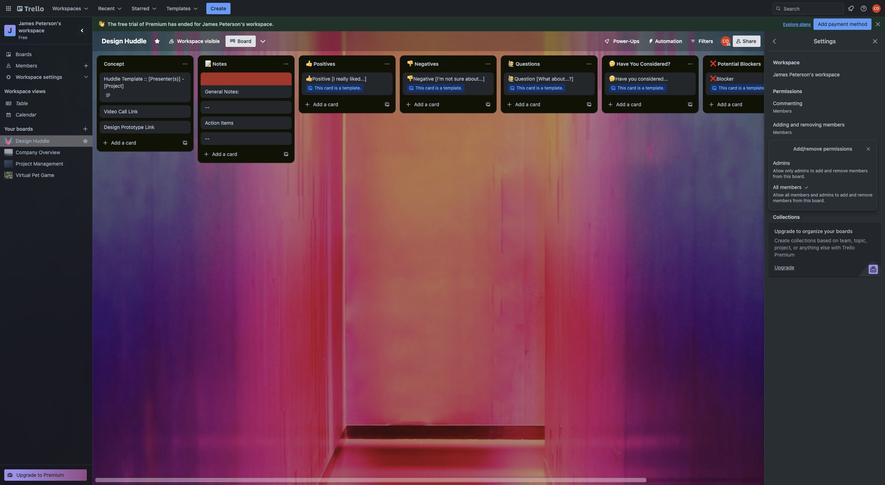 Task type: vqa. For each thing, say whether or not it's contained in the screenshot.
[What's THIS CARD IS A TEMPLATE.
yes



Task type: locate. For each thing, give the bounding box(es) containing it.
2 is from the left
[[436, 85, 439, 91]]

back to home image
[[17, 3, 44, 14]]

christina overa (christinaovera) image right filters
[[721, 36, 731, 46]]

game
[[41, 172, 54, 178]]

1 vertical spatial sm image
[[803, 184, 810, 191]]

sm image up attachments at top
[[803, 184, 810, 191]]

add a card button down [i'm
[[403, 99, 483, 110]]

allow
[[773, 168, 784, 174], [773, 193, 784, 198]]

1 this card is a template. from the left
[[315, 85, 361, 91]]

1 horizontal spatial design huddle
[[102, 37, 147, 45]]

2 this from the left
[[416, 85, 424, 91]]

admins down enabled
[[820, 193, 834, 198]]

members down adding
[[773, 130, 792, 135]]

adding
[[773, 122, 790, 128]]

0 vertical spatial admins
[[795, 168, 810, 174]]

🤔have you considered...
[[609, 76, 668, 82]]

create from template… image for 👍positive [i really liked...]
[[384, 102, 390, 107]]

workspace up free
[[19, 27, 44, 33]]

template. for really
[[343, 85, 361, 91]]

2 horizontal spatial create from template… image
[[485, 102, 491, 107]]

huddle inside huddle template :: [presenter(s)] - [project]
[[104, 76, 120, 82]]

1 horizontal spatial workspace
[[246, 21, 272, 27]]

add a card button for notes
[[201, 149, 280, 160]]

3 this card is a template. from the left
[[517, 85, 564, 91]]

covers
[[773, 173, 790, 179]]

commenting members
[[773, 100, 803, 114]]

2 horizontal spatial peterson's
[[790, 72, 814, 78]]

0 horizontal spatial on
[[833, 238, 839, 244]]

remove down edit
[[833, 168, 848, 174]]

0 vertical spatial allow
[[773, 168, 784, 174]]

👍 Positives text field
[[302, 58, 380, 70]]

is down 🙋question [what about...?]
[[537, 85, 540, 91]]

1 vertical spatial on
[[833, 238, 839, 244]]

2 vertical spatial this
[[804, 198, 811, 204]]

2 template. from the left
[[444, 85, 463, 91]]

explore
[[784, 22, 799, 27]]

1 vertical spatial upgrade
[[775, 265, 795, 271]]

create from template… image for 👎negative [i'm not sure about...]
[[485, 102, 491, 107]]

add a card down items
[[212, 151, 237, 157]]

board link
[[225, 36, 256, 47]]

0 vertical spatial boards
[[16, 126, 33, 132]]

this card is a template. down 👍positive [i really liked...]
[[315, 85, 361, 91]]

a down [i'm
[[440, 85, 442, 91]]

template. down 'not'
[[444, 85, 463, 91]]

4 template. from the left
[[646, 85, 665, 91]]

4 this from the left
[[618, 85, 626, 91]]

james inside james peterson's workspace free
[[19, 20, 34, 26]]

0 horizontal spatial christina overa (christinaovera) image
[[721, 36, 731, 46]]

add left payment
[[818, 21, 828, 27]]

0 horizontal spatial board.
[[773, 157, 786, 162]]

1 vertical spatial remove
[[858, 193, 873, 198]]

1 vertical spatial board.
[[793, 174, 805, 179]]

1 horizontal spatial premium
[[146, 21, 167, 27]]

members down commenting
[[773, 109, 792, 114]]

on left the
[[848, 193, 853, 198]]

0 vertical spatial remove
[[833, 168, 848, 174]]

power-ups button
[[599, 36, 644, 47]]

0 vertical spatial workspace
[[246, 21, 272, 27]]

members down all
[[773, 198, 792, 204]]

create up project,
[[775, 238, 790, 244]]

this inside workspace editing any workspace member can edit and join this board.
[[858, 151, 865, 157]]

2 -- link from the top
[[205, 135, 288, 142]]

0 vertical spatial link
[[128, 109, 138, 115]]

negatives
[[415, 61, 439, 67]]

0 notifications image
[[847, 4, 856, 13]]

workspace down settings
[[815, 72, 840, 78]]

collections
[[773, 214, 800, 220]]

workspace inside button
[[177, 38, 203, 44]]

👋 the free trial of premium has ended for james peterson's workspace .
[[98, 21, 274, 27]]

template. for considered...
[[646, 85, 665, 91]]

1 horizontal spatial create from template… image
[[384, 102, 390, 107]]

create from template… image
[[384, 102, 390, 107], [485, 102, 491, 107], [182, 140, 188, 146]]

this inside allow all members and admins to add and remove members from this board.
[[804, 198, 811, 204]]

add down 'action items'
[[212, 151, 222, 157]]

2 horizontal spatial create from template… image
[[688, 102, 693, 107]]

1 vertical spatial -- link
[[205, 135, 288, 142]]

add
[[816, 168, 824, 174], [841, 193, 848, 198]]

template. down the 👍positive [i really liked...] link
[[343, 85, 361, 91]]

4 this card is a template. from the left
[[618, 85, 665, 91]]

workspace
[[246, 21, 272, 27], [19, 27, 44, 33], [815, 72, 840, 78]]

1 horizontal spatial of
[[872, 193, 876, 198]]

upgrade inside upgrade to organize your boards create collections based on team, topic, project, or anything else with trello premium
[[775, 229, 795, 235]]

0 horizontal spatial create
[[211, 5, 226, 11]]

[presenter(s)]
[[148, 76, 181, 82]]

2 horizontal spatial board.
[[812, 198, 825, 204]]

on inside upgrade to organize your boards create collections based on team, topic, project, or anything else with trello premium
[[833, 238, 839, 244]]

admins
[[795, 168, 810, 174], [820, 193, 834, 198]]

a down really
[[339, 85, 341, 91]]

items
[[221, 120, 234, 126]]

0 vertical spatial design huddle
[[102, 37, 147, 45]]

2 horizontal spatial huddle
[[125, 37, 147, 45]]

admins inside allow all members and admins to add and remove members from this board.
[[820, 193, 834, 198]]

board. down enabled
[[812, 198, 825, 204]]

template. down "🙋question [what about...?]" link
[[545, 85, 564, 91]]

design huddle up company overview
[[16, 138, 49, 144]]

and down can
[[825, 168, 832, 174]]

james for james peterson's workspace free
[[19, 20, 34, 26]]

2 vertical spatial members
[[773, 130, 792, 135]]

james peterson's workspace free
[[19, 20, 62, 40]]

this card is a template. for [i
[[315, 85, 361, 91]]

0 horizontal spatial premium
[[44, 473, 64, 479]]

0 vertical spatial premium
[[146, 21, 167, 27]]

❌
[[710, 61, 717, 67]]

positives
[[314, 61, 335, 67]]

this for 👎negative
[[416, 85, 424, 91]]

❌ Potential Blockers text field
[[706, 58, 784, 70]]

else
[[821, 245, 830, 251]]

this card is a template. down ❌blocker 'link'
[[719, 85, 766, 91]]

admins right only
[[795, 168, 810, 174]]

add for 👎 negatives
[[414, 101, 424, 107]]

members right removing
[[824, 122, 845, 128]]

this down only
[[784, 174, 791, 179]]

add payment method
[[818, 21, 868, 27]]

workspace visible button
[[164, 36, 224, 47]]

show
[[773, 193, 784, 198]]

filters button
[[688, 36, 716, 47]]

allow up "cards."
[[773, 193, 784, 198]]

create up visible
[[211, 5, 226, 11]]

2 this card is a template. from the left
[[416, 85, 463, 91]]

design prototype link link
[[104, 124, 187, 131]]

2 vertical spatial design
[[16, 138, 32, 144]]

members down join
[[849, 168, 868, 174]]

huddle inside board name text field
[[125, 37, 147, 45]]

action items
[[205, 120, 234, 126]]

0 horizontal spatial james
[[19, 20, 34, 26]]

from
[[773, 174, 783, 179], [793, 198, 803, 204]]

add a card button down 🤔have you considered... link
[[605, 99, 685, 110]]

this down enabled
[[804, 198, 811, 204]]

a down 🙋question
[[526, 101, 529, 107]]

workspace for james peterson's workspace
[[815, 72, 840, 78]]

all members
[[773, 184, 803, 190]]

is
[[334, 85, 338, 91], [436, 85, 439, 91], [537, 85, 540, 91], [638, 85, 641, 91], [739, 85, 742, 91]]

1 vertical spatial design
[[104, 124, 120, 130]]

0 horizontal spatial huddle
[[33, 138, 49, 144]]

add payment method button
[[814, 19, 872, 30]]

james up permissions
[[773, 72, 788, 78]]

a down items
[[223, 151, 226, 157]]

power-ups
[[614, 38, 640, 44]]

blockers
[[741, 61, 761, 67]]

Concept text field
[[100, 58, 178, 70]]

workspace up customize views image
[[246, 21, 272, 27]]

from inside "admins allow only admins to add and remove members from this board."
[[773, 174, 783, 179]]

sm image right ups
[[645, 36, 655, 46]]

add for 🤔 have you considered?
[[616, 101, 626, 107]]

1 horizontal spatial create from template… image
[[587, 102, 592, 107]]

2 horizontal spatial this
[[858, 151, 865, 157]]

add
[[818, 21, 828, 27], [313, 101, 323, 107], [414, 101, 424, 107], [515, 101, 525, 107], [616, 101, 626, 107], [718, 101, 727, 107], [111, 140, 120, 146], [212, 151, 222, 157]]

create from template… image
[[587, 102, 592, 107], [688, 102, 693, 107], [283, 152, 289, 157]]

1 horizontal spatial this
[[804, 198, 811, 204]]

huddle up [project]
[[104, 76, 120, 82]]

a down 👎negative
[[425, 101, 428, 107]]

boards down calendar
[[16, 126, 33, 132]]

0 horizontal spatial create from template… image
[[283, 152, 289, 157]]

design for design huddle link
[[16, 138, 32, 144]]

members down boards
[[16, 63, 37, 69]]

only
[[785, 168, 794, 174]]

huddle template :: [presenter(s)] - [project]
[[104, 76, 184, 89]]

workspace for workspace settings
[[16, 74, 42, 80]]

upgrade button
[[775, 264, 795, 272]]

2 vertical spatial workspace
[[815, 72, 840, 78]]

peterson's inside james peterson's workspace free
[[35, 20, 61, 26]]

link down video call link link at left top
[[145, 124, 155, 130]]

and left the front
[[850, 193, 857, 198]]

allow inside allow all members and admins to add and remove members from this board.
[[773, 193, 784, 198]]

is down '🤔have you considered...'
[[638, 85, 641, 91]]

1 horizontal spatial huddle
[[104, 76, 120, 82]]

considered...
[[638, 76, 668, 82]]

1 horizontal spatial from
[[793, 198, 803, 204]]

0 horizontal spatial from
[[773, 174, 783, 179]]

1 vertical spatial huddle
[[104, 76, 120, 82]]

add a card button for positives
[[302, 99, 382, 110]]

1 horizontal spatial remove
[[858, 193, 873, 198]]

-- up action
[[205, 104, 210, 110]]

add down 🙋question
[[515, 101, 525, 107]]

views
[[32, 88, 46, 94]]

is for you
[[638, 85, 641, 91]]

sm image
[[645, 36, 655, 46], [803, 184, 810, 191]]

0 vertical spatial on
[[848, 193, 853, 198]]

workspace for workspace editing any workspace member can edit and join this board.
[[773, 143, 799, 149]]

add for concept
[[111, 140, 120, 146]]

customize views image
[[259, 38, 266, 45]]

create
[[211, 5, 226, 11], [775, 238, 790, 244]]

to
[[811, 168, 815, 174], [835, 193, 839, 198], [797, 229, 802, 235], [38, 473, 42, 479]]

add a card for negatives
[[414, 101, 440, 107]]

1 vertical spatial boards
[[837, 229, 853, 235]]

1 horizontal spatial add
[[841, 193, 848, 198]]

on inside the card covers enabled show image attachments and colors on the front of cards.
[[848, 193, 853, 198]]

add a card down [i
[[313, 101, 339, 107]]

this down 🙋question
[[517, 85, 525, 91]]

0 vertical spatial board.
[[773, 157, 786, 162]]

1 horizontal spatial create
[[775, 238, 790, 244]]

anything
[[800, 245, 820, 251]]

board.
[[773, 157, 786, 162], [793, 174, 805, 179], [812, 198, 825, 204]]

members inside the adding and removing members members
[[824, 122, 845, 128]]

workspace for workspace views
[[4, 88, 31, 94]]

james
[[19, 20, 34, 26], [202, 21, 218, 27], [773, 72, 788, 78]]

upgrade for upgrade to premium
[[16, 473, 36, 479]]

and inside the adding and removing members members
[[791, 122, 800, 128]]

your boards with 4 items element
[[4, 125, 72, 133]]

boards up team,
[[837, 229, 853, 235]]

2 vertical spatial board.
[[812, 198, 825, 204]]

a down 🙋question [what about...?]
[[541, 85, 544, 91]]

design huddle inside design huddle link
[[16, 138, 49, 144]]

0 horizontal spatial boards
[[16, 126, 33, 132]]

0 vertical spatial create
[[211, 5, 226, 11]]

-- down action
[[205, 136, 210, 142]]

1 template. from the left
[[343, 85, 361, 91]]

and inside "admins allow only admins to add and remove members from this board."
[[825, 168, 832, 174]]

this down 👍positive
[[315, 85, 323, 91]]

workspace up any
[[773, 143, 799, 149]]

colors
[[834, 193, 846, 198]]

1 horizontal spatial board.
[[793, 174, 805, 179]]

table
[[16, 100, 28, 106]]

recent button
[[94, 3, 126, 14]]

👋
[[98, 21, 105, 27]]

is down 👍positive [i really liked...]
[[334, 85, 338, 91]]

and inside workspace editing any workspace member can edit and join this board.
[[841, 151, 848, 157]]

this card is a template. down [i'm
[[416, 85, 463, 91]]

image
[[786, 193, 798, 198]]

peterson's down back to home image
[[35, 20, 61, 26]]

-
[[182, 76, 184, 82], [205, 104, 207, 110], [207, 104, 210, 110], [205, 136, 207, 142], [207, 136, 210, 142]]

1 vertical spatial workspace
[[19, 27, 44, 33]]

5 is from the left
[[739, 85, 742, 91]]

1 horizontal spatial link
[[145, 124, 155, 130]]

0 horizontal spatial sm image
[[645, 36, 655, 46]]

templates
[[166, 5, 191, 11]]

1 allow from the top
[[773, 168, 784, 174]]

and down enabled
[[811, 193, 819, 198]]

0 vertical spatial of
[[139, 21, 144, 27]]

1 horizontal spatial on
[[848, 193, 853, 198]]

add a card button down really
[[302, 99, 382, 110]]

🤔 Have You Considered? text field
[[605, 58, 683, 70]]

link
[[128, 109, 138, 115], [145, 124, 155, 130]]

and right adding
[[791, 122, 800, 128]]

0 vertical spatial huddle
[[125, 37, 147, 45]]

upgrade for upgrade
[[775, 265, 795, 271]]

2 horizontal spatial premium
[[775, 252, 795, 258]]

1 horizontal spatial admins
[[820, 193, 834, 198]]

.
[[272, 21, 274, 27]]

sm image inside the automation button
[[645, 36, 655, 46]]

christina overa (christinaovera) image right 'open information menu' image on the top of the page
[[873, 4, 881, 13]]

0 vertical spatial from
[[773, 174, 783, 179]]

james up free
[[19, 20, 34, 26]]

and left colors
[[825, 193, 833, 198]]

0 horizontal spatial james peterson's workspace link
[[19, 20, 62, 33]]

boards
[[16, 126, 33, 132], [837, 229, 853, 235]]

you
[[630, 61, 639, 67]]

design huddle down 'free'
[[102, 37, 147, 45]]

front
[[861, 193, 871, 198]]

add a card button for negatives
[[403, 99, 483, 110]]

peterson's for james peterson's workspace free
[[35, 20, 61, 26]]

Search field
[[782, 3, 844, 14]]

0 horizontal spatial remove
[[833, 168, 848, 174]]

add down 👎negative
[[414, 101, 424, 107]]

0 horizontal spatial add
[[816, 168, 824, 174]]

this down ❌blocker
[[719, 85, 727, 91]]

add/remove
[[794, 146, 823, 152]]

is down ❌blocker 'link'
[[739, 85, 742, 91]]

1 horizontal spatial boards
[[837, 229, 853, 235]]

1 vertical spatial james peterson's workspace link
[[769, 68, 881, 81]]

3 this from the left
[[517, 85, 525, 91]]

allow down admins
[[773, 168, 784, 174]]

0 vertical spatial upgrade
[[775, 229, 795, 235]]

0 vertical spatial design
[[102, 37, 123, 45]]

management
[[33, 161, 63, 167]]

1 vertical spatial members
[[773, 109, 792, 114]]

add down 👍positive
[[313, 101, 323, 107]]

template. down ❌blocker 'link'
[[747, 85, 766, 91]]

upgrade to organize your boards create collections based on team, topic, project, or anything else with trello premium
[[775, 229, 867, 258]]

1 vertical spatial from
[[793, 198, 803, 204]]

removing
[[801, 122, 822, 128]]

0 horizontal spatial peterson's
[[35, 20, 61, 26]]

board. down only
[[793, 174, 805, 179]]

company overview link
[[16, 149, 88, 156]]

permissions
[[824, 146, 853, 152]]

workspace for workspace visible
[[177, 38, 203, 44]]

workspace inside james peterson's workspace free
[[19, 27, 44, 33]]

add down the 🤔have
[[616, 101, 626, 107]]

add a card button for questions
[[504, 99, 584, 110]]

j link
[[4, 25, 16, 36]]

add a card
[[313, 101, 339, 107], [414, 101, 440, 107], [515, 101, 541, 107], [616, 101, 642, 107], [718, 101, 743, 107], [111, 140, 136, 146], [212, 151, 237, 157]]

0 vertical spatial add
[[816, 168, 824, 174]]

workspace inside 'popup button'
[[16, 74, 42, 80]]

1 vertical spatial admins
[[820, 193, 834, 198]]

workspace visible
[[177, 38, 220, 44]]

peterson's for james peterson's workspace
[[790, 72, 814, 78]]

workspace up james peterson's workspace
[[773, 59, 800, 65]]

1 -- from the top
[[205, 104, 210, 110]]

share button
[[733, 36, 761, 47]]

1 vertical spatial link
[[145, 124, 155, 130]]

on for colors
[[848, 193, 853, 198]]

1 vertical spatial design huddle
[[16, 138, 49, 144]]

1 vertical spatial of
[[872, 193, 876, 198]]

add/remove permissions
[[794, 146, 853, 152]]

link right call
[[128, 109, 138, 115]]

from down the covers
[[793, 198, 803, 204]]

enabled
[[802, 185, 821, 191]]

design huddle link
[[16, 138, 80, 145]]

of right trial
[[139, 21, 144, 27]]

and left join
[[841, 151, 848, 157]]

1 vertical spatial add
[[841, 193, 848, 198]]

add a card button down [what
[[504, 99, 584, 110]]

👍
[[306, 61, 313, 67]]

james peterson's workspace link down settings
[[769, 68, 881, 81]]

workspace down "👋 the free trial of premium has ended for james peterson's workspace ."
[[177, 38, 203, 44]]

company
[[16, 149, 37, 156]]

0 horizontal spatial admins
[[795, 168, 810, 174]]

banner
[[93, 17, 886, 31]]

of right the front
[[872, 193, 876, 198]]

2 allow from the top
[[773, 193, 784, 198]]

workspace up table
[[4, 88, 31, 94]]

1 vertical spatial this
[[784, 174, 791, 179]]

design prototype link
[[104, 124, 155, 130]]

🙋question [what about...?]
[[508, 76, 574, 82]]

0 horizontal spatial this
[[784, 174, 791, 179]]

board. inside workspace editing any workspace member can edit and join this board.
[[773, 157, 786, 162]]

of inside "banner"
[[139, 21, 144, 27]]

template. down considered...
[[646, 85, 665, 91]]

create inside upgrade to organize your boards create collections based on team, topic, project, or anything else with trello premium
[[775, 238, 790, 244]]

template. for not
[[444, 85, 463, 91]]

this down 👎negative
[[416, 85, 424, 91]]

members up image
[[780, 184, 802, 190]]

0 horizontal spatial design huddle
[[16, 138, 49, 144]]

0 vertical spatial christina overa (christinaovera) image
[[873, 4, 881, 13]]

1 vertical spatial premium
[[775, 252, 795, 258]]

this for 👍positive
[[315, 85, 323, 91]]

admins inside "admins allow only admins to add and remove members from this board."
[[795, 168, 810, 174]]

this card is a template. down 🙋question [what about...?]
[[517, 85, 564, 91]]

3 is from the left
[[537, 85, 540, 91]]

0 horizontal spatial workspace
[[19, 27, 44, 33]]

christina overa (christinaovera) image
[[873, 4, 881, 13], [721, 36, 731, 46]]

peterson's up permissions
[[790, 72, 814, 78]]

add a card for positives
[[313, 101, 339, 107]]

2 vertical spatial upgrade
[[16, 473, 36, 479]]

primary element
[[0, 0, 886, 17]]

james right for
[[202, 21, 218, 27]]

❌ potential blockers
[[710, 61, 761, 67]]

2 vertical spatial premium
[[44, 473, 64, 479]]

add board image
[[83, 126, 88, 132]]

0 vertical spatial this
[[858, 151, 865, 157]]

video call link link
[[104, 108, 187, 115]]

1 is from the left
[[334, 85, 338, 91]]

remove right colors
[[858, 193, 873, 198]]

3 template. from the left
[[545, 85, 564, 91]]

this down the 🤔have
[[618, 85, 626, 91]]

add a card down design prototype link
[[111, 140, 136, 146]]

4 is from the left
[[638, 85, 641, 91]]

1 vertical spatial allow
[[773, 193, 784, 198]]

calendar
[[16, 112, 36, 118]]

is for [i
[[334, 85, 338, 91]]

members
[[16, 63, 37, 69], [773, 109, 792, 114], [773, 130, 792, 135]]

on up with
[[833, 238, 839, 244]]

1 horizontal spatial james peterson's workspace link
[[769, 68, 881, 81]]

📝
[[205, 61, 211, 67]]

member
[[806, 151, 822, 157]]

0 vertical spatial -- link
[[205, 104, 288, 111]]

1 vertical spatial --
[[205, 136, 210, 142]]

1 vertical spatial christina overa (christinaovera) image
[[721, 36, 731, 46]]

power-
[[614, 38, 630, 44]]

2 vertical spatial huddle
[[33, 138, 49, 144]]

1 this from the left
[[315, 85, 323, 91]]



Task type: describe. For each thing, give the bounding box(es) containing it.
create from template… image for 🙋question [what about...?]
[[587, 102, 592, 107]]

add a card button down design prototype link link
[[100, 137, 179, 149]]

add for 📝 notes
[[212, 151, 222, 157]]

cards.
[[773, 199, 786, 204]]

this card is a template. for [what
[[517, 85, 564, 91]]

[project]
[[104, 83, 124, 89]]

your boards
[[4, 126, 33, 132]]

🤔have you considered... link
[[609, 75, 692, 83]]

j
[[8, 26, 12, 35]]

on for based
[[833, 238, 839, 244]]

add inside button
[[818, 21, 828, 27]]

project management
[[16, 161, 63, 167]]

starred icon image
[[83, 138, 88, 144]]

add for 👍 positives
[[313, 101, 323, 107]]

👍positive
[[306, 76, 330, 82]]

and inside the card covers enabled show image attachments and colors on the front of cards.
[[825, 193, 833, 198]]

add a card for notes
[[212, 151, 237, 157]]

liked...]
[[350, 76, 367, 82]]

remove inside allow all members and admins to add and remove members from this board.
[[858, 193, 873, 198]]

👎negative [i'm not sure about...] link
[[407, 75, 490, 83]]

0 vertical spatial members
[[16, 63, 37, 69]]

is for [i'm
[[436, 85, 439, 91]]

company overview
[[16, 149, 60, 156]]

search image
[[776, 6, 782, 11]]

design for design prototype link link
[[104, 124, 120, 130]]

0 horizontal spatial create from template… image
[[182, 140, 188, 146]]

add for 🙋 questions
[[515, 101, 525, 107]]

to inside "admins allow only admins to add and remove members from this board."
[[811, 168, 815, 174]]

to inside allow all members and admins to add and remove members from this board.
[[835, 193, 839, 198]]

banner containing 👋
[[93, 17, 886, 31]]

members inside commenting members
[[773, 109, 792, 114]]

workspace up admins
[[782, 151, 805, 157]]

topic,
[[854, 238, 867, 244]]

workspace settings button
[[0, 72, 93, 83]]

board. inside "admins allow only admins to add and remove members from this board."
[[793, 174, 805, 179]]

attachments
[[799, 193, 824, 198]]

👍positive [i really liked...]
[[306, 76, 367, 82]]

5 this from the left
[[719, 85, 727, 91]]

5 this card is a template. from the left
[[719, 85, 766, 91]]

1 horizontal spatial james
[[202, 21, 218, 27]]

a down design prototype link
[[122, 140, 125, 146]]

collections
[[791, 238, 816, 244]]

🙋 Questions text field
[[504, 58, 582, 70]]

automation button
[[645, 36, 687, 47]]

👎 Negatives text field
[[403, 58, 481, 70]]

🙋
[[508, 61, 515, 67]]

🤔
[[609, 61, 616, 67]]

filters
[[699, 38, 714, 44]]

covers
[[786, 185, 801, 191]]

workspace navigation collapse icon image
[[78, 26, 88, 36]]

add inside allow all members and admins to add and remove members from this board.
[[841, 193, 848, 198]]

card covers enabled show image attachments and colors on the front of cards.
[[773, 185, 876, 204]]

commenting
[[773, 100, 803, 106]]

add a card down ❌blocker
[[718, 101, 743, 107]]

1 horizontal spatial christina overa (christinaovera) image
[[873, 4, 881, 13]]

admins
[[773, 160, 790, 166]]

🙋question
[[508, 76, 535, 82]]

general notes:
[[205, 89, 239, 95]]

a down '🤔have you considered...'
[[642, 85, 645, 91]]

👎
[[407, 61, 414, 67]]

from inside allow all members and admins to add and remove members from this board.
[[793, 198, 803, 204]]

trello
[[843, 245, 855, 251]]

organize
[[803, 229, 823, 235]]

members inside the adding and removing members members
[[773, 130, 792, 135]]

sure
[[454, 76, 464, 82]]

star or unstar board image
[[154, 38, 160, 44]]

can
[[824, 151, 831, 157]]

a down 👍positive
[[324, 101, 327, 107]]

👎 negatives
[[407, 61, 439, 67]]

this for 🙋question
[[517, 85, 525, 91]]

video
[[104, 109, 117, 115]]

workspace views
[[4, 88, 46, 94]]

📝 notes
[[205, 61, 227, 67]]

premium inside upgrade to organize your boards create collections based on team, topic, project, or anything else with trello premium
[[775, 252, 795, 258]]

Board name text field
[[98, 36, 150, 47]]

project,
[[775, 245, 792, 251]]

all
[[773, 184, 779, 190]]

really
[[336, 76, 349, 82]]

add a card for have
[[616, 101, 642, 107]]

add inside "admins allow only admins to add and remove members from this board."
[[816, 168, 824, 174]]

potential
[[718, 61, 739, 67]]

design huddle inside board name text field
[[102, 37, 147, 45]]

workspace for james peterson's workspace free
[[19, 27, 44, 33]]

add down ❌blocker
[[718, 101, 727, 107]]

[i'm
[[435, 76, 444, 82]]

🙋question [what about...?] link
[[508, 75, 591, 83]]

link for video call link
[[128, 109, 138, 115]]

call
[[118, 109, 127, 115]]

members inside "admins allow only admins to add and remove members from this board."
[[849, 168, 868, 174]]

permissions
[[773, 88, 803, 94]]

templates button
[[162, 3, 202, 14]]

upgrade for upgrade to organize your boards create collections based on team, topic, project, or anything else with trello premium
[[775, 229, 795, 235]]

❌blocker
[[710, 76, 734, 82]]

boards inside 'element'
[[16, 126, 33, 132]]

this card is a template. for [i'm
[[416, 85, 463, 91]]

upgrade to premium
[[16, 473, 64, 479]]

this card is a template. for you
[[618, 85, 665, 91]]

about...?]
[[552, 76, 574, 82]]

- inside huddle template :: [presenter(s)] - [project]
[[182, 76, 184, 82]]

is for [what
[[537, 85, 540, 91]]

settings
[[814, 38, 836, 44]]

link for design prototype link
[[145, 124, 155, 130]]

members down the covers
[[791, 193, 810, 198]]

project
[[16, 161, 32, 167]]

board. inside allow all members and admins to add and remove members from this board.
[[812, 198, 825, 204]]

0 vertical spatial james peterson's workspace link
[[19, 20, 62, 33]]

james for james peterson's workspace
[[773, 72, 788, 78]]

template. for about...?]
[[545, 85, 564, 91]]

members link
[[0, 60, 93, 72]]

visible
[[205, 38, 220, 44]]

any
[[773, 151, 781, 157]]

adding and removing members members
[[773, 122, 845, 135]]

create inside button
[[211, 5, 226, 11]]

::
[[144, 76, 147, 82]]

2 -- from the top
[[205, 136, 210, 142]]

edit
[[832, 151, 840, 157]]

❌blocker link
[[710, 75, 793, 83]]

📝 Notes text field
[[201, 58, 279, 70]]

boards
[[16, 51, 32, 57]]

create button
[[206, 3, 231, 14]]

allow all members and admins to add and remove members from this board.
[[773, 193, 873, 204]]

👍 positives
[[306, 61, 335, 67]]

5 template. from the left
[[747, 85, 766, 91]]

create from template… image for 🤔have you considered...
[[688, 102, 693, 107]]

this for 🤔have
[[618, 85, 626, 91]]

remove inside "admins allow only admins to add and remove members from this board."
[[833, 168, 848, 174]]

workspace for workspace
[[773, 59, 800, 65]]

to inside upgrade to organize your boards create collections based on team, topic, project, or anything else with trello premium
[[797, 229, 802, 235]]

open information menu image
[[861, 5, 868, 12]]

wave image
[[98, 21, 105, 27]]

ended
[[178, 21, 193, 27]]

boards link
[[0, 49, 93, 60]]

add a card for questions
[[515, 101, 541, 107]]

explore plans
[[784, 22, 811, 27]]

a down the you
[[627, 101, 630, 107]]

about...]
[[466, 76, 485, 82]]

this inside "admins allow only admins to add and remove members from this board."
[[784, 174, 791, 179]]

add a card button down ❌blocker 'link'
[[706, 99, 786, 110]]

huddle template :: [presenter(s)] - [project] link
[[104, 75, 187, 90]]

a down ❌blocker
[[728, 101, 731, 107]]

boards inside upgrade to organize your boards create collections based on team, topic, project, or anything else with trello premium
[[837, 229, 853, 235]]

template
[[122, 76, 143, 82]]

this member is an admin of this board. image
[[727, 43, 731, 46]]

[i
[[332, 76, 335, 82]]

[what
[[537, 76, 551, 82]]

settings
[[43, 74, 62, 80]]

the
[[854, 193, 860, 198]]

your
[[825, 229, 835, 235]]

action items link
[[205, 120, 288, 127]]

1 -- link from the top
[[205, 104, 288, 111]]

a down ❌blocker 'link'
[[743, 85, 746, 91]]

design inside board name text field
[[102, 37, 123, 45]]

👎negative
[[407, 76, 434, 82]]

allow inside "admins allow only admins to add and remove members from this board."
[[773, 168, 784, 174]]

or
[[794, 245, 799, 251]]

🙋 questions
[[508, 61, 540, 67]]

upgrade to premium link
[[4, 470, 87, 482]]

add a card button for have
[[605, 99, 685, 110]]

of inside the card covers enabled show image attachments and colors on the front of cards.
[[872, 193, 876, 198]]

1 horizontal spatial peterson's
[[219, 21, 245, 27]]



